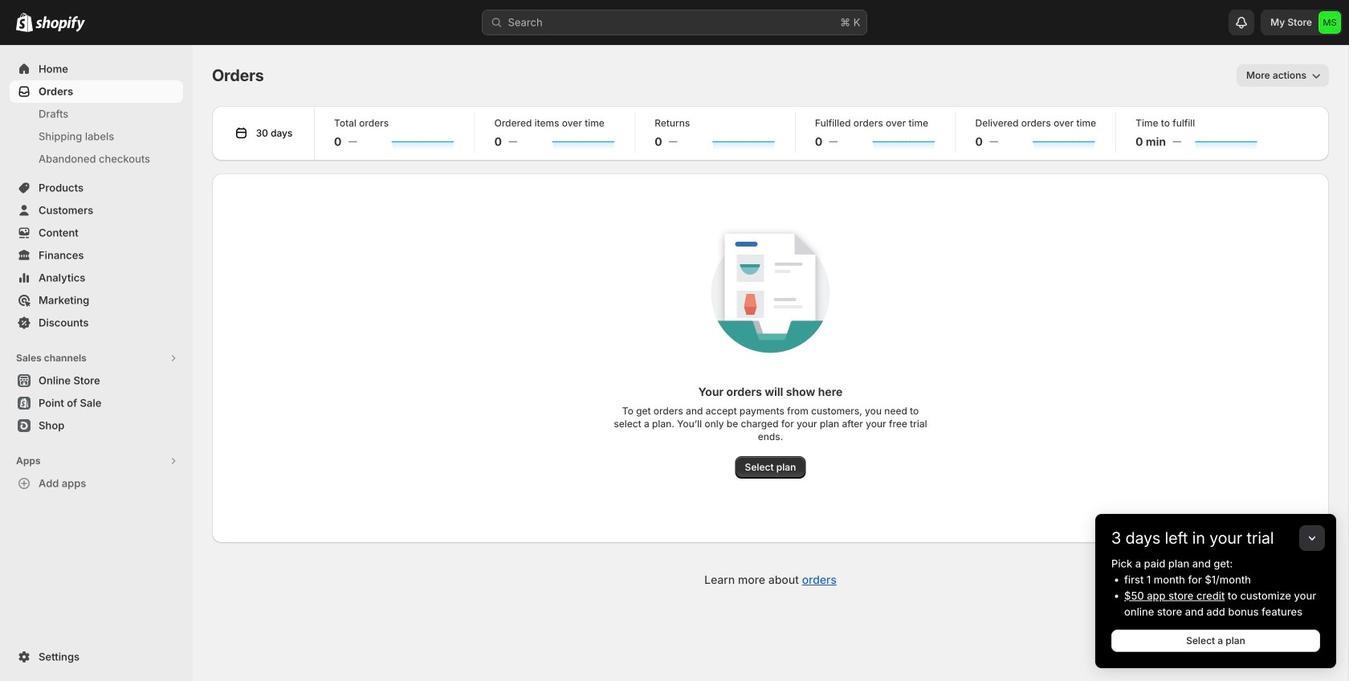 Task type: describe. For each thing, give the bounding box(es) containing it.
shopify image
[[16, 13, 33, 32]]

shopify image
[[35, 16, 85, 32]]

my store image
[[1319, 11, 1342, 34]]



Task type: vqa. For each thing, say whether or not it's contained in the screenshot.
Shopify image
yes



